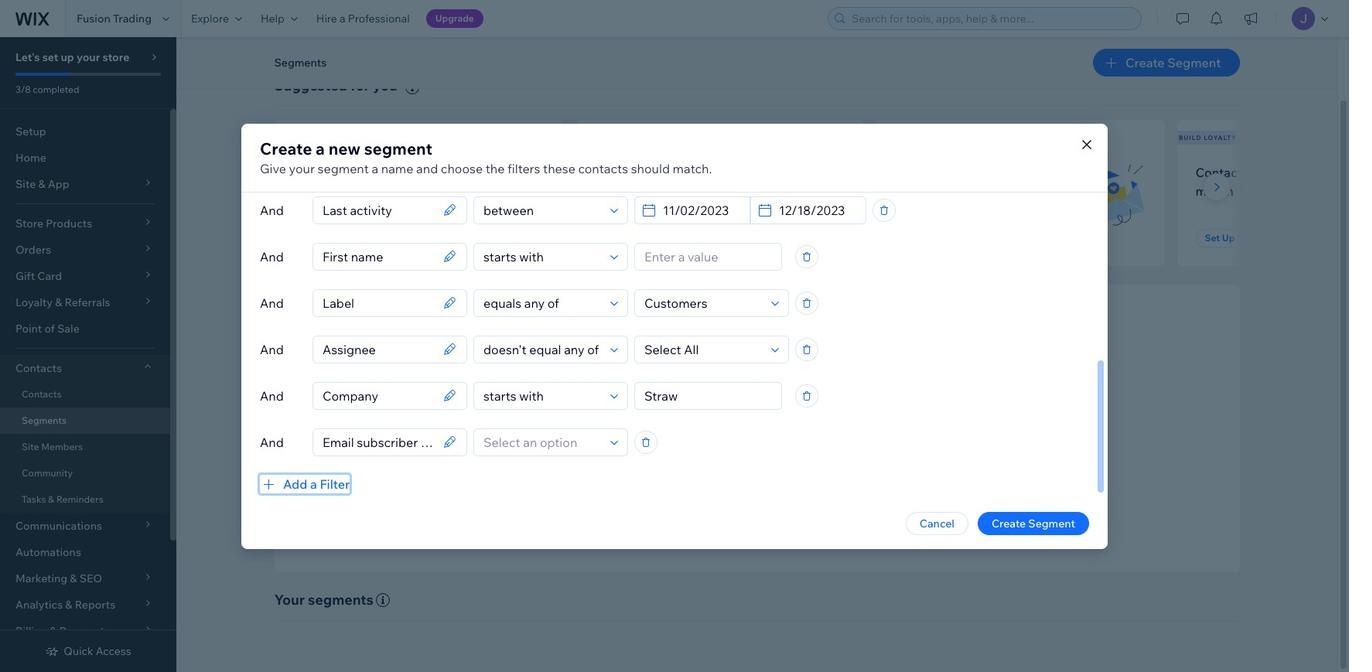 Task type: vqa. For each thing, say whether or not it's contained in the screenshot.
Advanced button
no



Task type: locate. For each thing, give the bounding box(es) containing it.
create a new segment give your segment a name and choose the filters these contacts should match.
[[260, 138, 712, 176]]

tasks & reminders
[[22, 494, 103, 505]]

your right give
[[289, 161, 315, 176]]

2 horizontal spatial set
[[1205, 232, 1220, 244]]

new subscribers
[[276, 134, 348, 141]]

6 and from the top
[[260, 434, 284, 450]]

create inside create a new segment give your segment a name and choose the filters these contacts should match.
[[260, 138, 312, 158]]

contacts
[[578, 161, 628, 176], [322, 165, 372, 180], [732, 438, 775, 452]]

your right up
[[77, 50, 100, 64]]

your
[[77, 50, 100, 64], [289, 161, 315, 176], [375, 183, 402, 199], [956, 183, 982, 199]]

contacts up haven't
[[578, 161, 628, 176]]

1 horizontal spatial create segment button
[[1093, 49, 1240, 77]]

and up mailing
[[416, 161, 438, 176]]

home link
[[0, 145, 170, 171]]

1 up from the left
[[319, 232, 332, 244]]

contacts button
[[0, 355, 170, 381]]

your down the 'name'
[[375, 183, 402, 199]]

Enter a value field
[[640, 243, 777, 270], [640, 383, 777, 409]]

subscribers up campaign
[[969, 165, 1037, 180]]

new
[[276, 134, 293, 141], [293, 165, 319, 180]]

your right on
[[956, 183, 982, 199]]

set up segment button for subscribed
[[293, 229, 384, 248]]

who up campaign
[[1040, 165, 1064, 180]]

name
[[381, 161, 413, 176]]

and down automatically
[[855, 459, 874, 472]]

0 horizontal spatial contacts
[[322, 165, 372, 180]]

contacts inside contacts dropdown button
[[15, 361, 62, 375]]

set up segment button down 'contacts with a birthday th'
[[1195, 229, 1287, 248]]

on
[[939, 183, 953, 199]]

1 horizontal spatial and
[[855, 459, 874, 472]]

new inside new contacts who recently subscribed to your mailing list
[[293, 165, 319, 180]]

Select options field
[[640, 290, 767, 316], [640, 336, 767, 362]]

new up give
[[276, 134, 293, 141]]

1 vertical spatial create segment button
[[978, 512, 1089, 535]]

right
[[722, 414, 754, 432]]

contacts down contacts dropdown button
[[22, 388, 61, 400]]

that
[[778, 438, 798, 452]]

contacts with a birthday th
[[1195, 165, 1349, 199]]

0 horizontal spatial subscribers
[[295, 134, 348, 141]]

0 vertical spatial create segment button
[[1093, 49, 1240, 77]]

the
[[486, 161, 505, 176], [697, 414, 719, 432]]

set up segment down made
[[603, 232, 676, 244]]

drive
[[799, 459, 825, 472]]

1 horizontal spatial to
[[787, 459, 797, 472]]

fusion
[[77, 12, 110, 26]]

None field
[[318, 197, 439, 223], [318, 243, 439, 270], [318, 290, 439, 316], [318, 336, 439, 362], [318, 383, 439, 409], [318, 429, 439, 455], [318, 197, 439, 223], [318, 243, 439, 270], [318, 290, 439, 316], [318, 336, 439, 362], [318, 383, 439, 409], [318, 429, 439, 455]]

help
[[261, 12, 285, 26]]

4 choose a condition field from the top
[[479, 336, 606, 362]]

segment down new
[[318, 161, 369, 176]]

create
[[1125, 55, 1165, 70], [260, 138, 312, 158], [603, 438, 637, 452], [992, 516, 1026, 530]]

who inside active email subscribers who clicked on your campaign
[[1040, 165, 1064, 180]]

3 up from the left
[[1222, 232, 1235, 244]]

store
[[102, 50, 129, 64]]

1 choose a condition field from the top
[[479, 197, 606, 223]]

email
[[934, 165, 966, 180], [699, 459, 726, 472]]

set up segment down 'contacts with a birthday th'
[[1205, 232, 1277, 244]]

subscribers down suggested
[[295, 134, 348, 141]]

0 horizontal spatial the
[[486, 161, 505, 176]]

0 vertical spatial the
[[486, 161, 505, 176]]

0 horizontal spatial who
[[375, 165, 400, 180]]

2 who from the left
[[713, 165, 737, 180]]

2 vertical spatial contacts
[[22, 388, 61, 400]]

tasks
[[22, 494, 46, 505]]

a down "customers"
[[675, 183, 681, 199]]

4 and from the top
[[260, 342, 284, 357]]

segments inside "button"
[[274, 56, 327, 70]]

1 vertical spatial select options field
[[640, 336, 767, 362]]

of inside reach the right target audience create specific groups of contacts that update automatically send personalized email campaigns to drive sales and build trust
[[719, 438, 729, 452]]

0 vertical spatial segments
[[274, 56, 327, 70]]

1 vertical spatial enter a value field
[[640, 383, 777, 409]]

1 vertical spatial email
[[699, 459, 726, 472]]

set up segment button down made
[[594, 229, 685, 248]]

0 vertical spatial create segment
[[1125, 55, 1221, 70]]

segment up the 'name'
[[364, 138, 432, 158]]

0 horizontal spatial create segment button
[[978, 512, 1089, 535]]

set
[[42, 50, 58, 64]]

let's
[[15, 50, 40, 64]]

the up groups at the bottom of the page
[[697, 414, 719, 432]]

contacts down point of sale
[[15, 361, 62, 375]]

a inside potential customers who haven't made a purchase yet
[[675, 183, 681, 199]]

segments
[[308, 591, 374, 609]]

0 vertical spatial contacts
[[1195, 165, 1249, 180]]

3/8 completed
[[15, 84, 79, 95]]

let's set up your store
[[15, 50, 129, 64]]

segments up suggested
[[274, 56, 327, 70]]

list containing new contacts who recently subscribed to your mailing list
[[271, 120, 1349, 266]]

hire a professional link
[[307, 0, 419, 37]]

0 horizontal spatial set up segment button
[[293, 229, 384, 248]]

to left drive
[[787, 459, 797, 472]]

1 vertical spatial the
[[697, 414, 719, 432]]

of inside sidebar element
[[44, 322, 55, 336]]

1 vertical spatial segments
[[22, 415, 67, 426]]

with
[[1251, 165, 1276, 180]]

up down 'contacts with a birthday th'
[[1222, 232, 1235, 244]]

set up segment button down subscribed
[[293, 229, 384, 248]]

0 horizontal spatial to
[[361, 183, 373, 199]]

1 horizontal spatial set
[[603, 232, 618, 244]]

new up subscribed
[[293, 165, 319, 180]]

segments link
[[0, 408, 170, 434]]

0 horizontal spatial set up segment
[[302, 232, 375, 244]]

1 vertical spatial create segment
[[992, 516, 1075, 530]]

customers
[[648, 165, 710, 180]]

1 horizontal spatial who
[[713, 165, 737, 180]]

0 vertical spatial new
[[276, 134, 293, 141]]

2 horizontal spatial contacts
[[732, 438, 775, 452]]

a inside button
[[310, 476, 317, 492]]

build
[[1179, 134, 1202, 141]]

your inside sidebar element
[[77, 50, 100, 64]]

set up segment button
[[293, 229, 384, 248], [594, 229, 685, 248], [1195, 229, 1287, 248]]

a inside 'contacts with a birthday th'
[[1279, 165, 1286, 180]]

enter a value field down 11/02/2023 field
[[640, 243, 777, 270]]

2 horizontal spatial up
[[1222, 232, 1235, 244]]

suggested for you
[[274, 77, 397, 94]]

for
[[350, 77, 370, 94]]

email inside reach the right target audience create specific groups of contacts that update automatically send personalized email campaigns to drive sales and build trust
[[699, 459, 726, 472]]

who for purchase
[[713, 165, 737, 180]]

the left filters
[[486, 161, 505, 176]]

create segment button
[[1093, 49, 1240, 77], [978, 512, 1089, 535]]

to
[[361, 183, 373, 199], [787, 459, 797, 472]]

2 horizontal spatial set up segment
[[1205, 232, 1277, 244]]

1 horizontal spatial the
[[697, 414, 719, 432]]

reminders
[[56, 494, 103, 505]]

1 vertical spatial new
[[293, 165, 319, 180]]

1 horizontal spatial set up segment button
[[594, 229, 685, 248]]

segments inside "link"
[[22, 415, 67, 426]]

set up segment for subscribed
[[302, 232, 375, 244]]

enter a value field up right
[[640, 383, 777, 409]]

who
[[375, 165, 400, 180], [713, 165, 737, 180], [1040, 165, 1064, 180]]

of
[[44, 322, 55, 336], [719, 438, 729, 452]]

1 enter a value field from the top
[[640, 243, 777, 270]]

filters
[[507, 161, 540, 176]]

suggested
[[274, 77, 347, 94]]

set up segment down subscribed
[[302, 232, 375, 244]]

1 vertical spatial and
[[855, 459, 874, 472]]

0 vertical spatial enter a value field
[[640, 243, 777, 270]]

1 horizontal spatial of
[[719, 438, 729, 452]]

1 vertical spatial contacts
[[15, 361, 62, 375]]

0 horizontal spatial email
[[699, 459, 726, 472]]

new
[[328, 138, 361, 158]]

new for new contacts who recently subscribed to your mailing list
[[293, 165, 319, 180]]

Select an option field
[[479, 429, 606, 455]]

quick
[[64, 644, 93, 658]]

up
[[61, 50, 74, 64]]

to right subscribed
[[361, 183, 373, 199]]

up down haven't
[[620, 232, 633, 244]]

1 horizontal spatial contacts
[[578, 161, 628, 176]]

who inside potential customers who haven't made a purchase yet
[[713, 165, 737, 180]]

and
[[260, 202, 284, 218], [260, 249, 284, 264], [260, 295, 284, 311], [260, 342, 284, 357], [260, 388, 284, 403], [260, 434, 284, 450]]

2 horizontal spatial who
[[1040, 165, 1064, 180]]

quick access button
[[45, 644, 131, 658]]

2 set up segment button from the left
[[594, 229, 685, 248]]

who up purchase
[[713, 165, 737, 180]]

2 choose a condition field from the top
[[479, 243, 606, 270]]

0 vertical spatial segment
[[364, 138, 432, 158]]

2 set from the left
[[603, 232, 618, 244]]

1 horizontal spatial subscribers
[[969, 165, 1037, 180]]

3 set up segment button from the left
[[1195, 229, 1287, 248]]

quick access
[[64, 644, 131, 658]]

1 who from the left
[[375, 165, 400, 180]]

3 who from the left
[[1040, 165, 1064, 180]]

list
[[271, 120, 1349, 266]]

1 set up segment from the left
[[302, 232, 375, 244]]

1 set up segment button from the left
[[293, 229, 384, 248]]

contacts
[[1195, 165, 1249, 180], [15, 361, 62, 375], [22, 388, 61, 400]]

and inside create a new segment give your segment a name and choose the filters these contacts should match.
[[416, 161, 438, 176]]

of left sale
[[44, 322, 55, 336]]

segments up site members
[[22, 415, 67, 426]]

set up segment button for made
[[594, 229, 685, 248]]

segments for segments "link"
[[22, 415, 67, 426]]

up down subscribed
[[319, 232, 332, 244]]

specific
[[639, 438, 679, 452]]

add a filter button
[[260, 475, 350, 493]]

0 vertical spatial to
[[361, 183, 373, 199]]

and
[[416, 161, 438, 176], [855, 459, 874, 472]]

and inside reach the right target audience create specific groups of contacts that update automatically send personalized email campaigns to drive sales and build trust
[[855, 459, 874, 472]]

email up on
[[934, 165, 966, 180]]

1 horizontal spatial segments
[[274, 56, 327, 70]]

2 enter a value field from the top
[[640, 383, 777, 409]]

0 horizontal spatial of
[[44, 322, 55, 336]]

1 vertical spatial to
[[787, 459, 797, 472]]

of down right
[[719, 438, 729, 452]]

fusion trading
[[77, 12, 152, 26]]

Choose a condition field
[[479, 197, 606, 223], [479, 243, 606, 270], [479, 290, 606, 316], [479, 336, 606, 362], [479, 383, 606, 409]]

community
[[22, 467, 73, 479]]

email down groups at the bottom of the page
[[699, 459, 726, 472]]

a right add
[[310, 476, 317, 492]]

1 set from the left
[[302, 232, 317, 244]]

0 vertical spatial and
[[416, 161, 438, 176]]

create segment
[[1125, 55, 1221, 70], [992, 516, 1075, 530]]

potential
[[594, 165, 646, 180]]

segments for segments "button" in the top of the page
[[274, 56, 327, 70]]

build
[[877, 459, 902, 472]]

2 horizontal spatial set up segment button
[[1195, 229, 1287, 248]]

contacts inside contacts link
[[22, 388, 61, 400]]

1 vertical spatial of
[[719, 438, 729, 452]]

contacts inside create a new segment give your segment a name and choose the filters these contacts should match.
[[578, 161, 628, 176]]

set up segment for made
[[603, 232, 676, 244]]

1 vertical spatial subscribers
[[969, 165, 1037, 180]]

0 horizontal spatial and
[[416, 161, 438, 176]]

who inside new contacts who recently subscribed to your mailing list
[[375, 165, 400, 180]]

2 up from the left
[[620, 232, 633, 244]]

0 vertical spatial select options field
[[640, 290, 767, 316]]

your
[[274, 591, 305, 609]]

set up segment
[[302, 232, 375, 244], [603, 232, 676, 244], [1205, 232, 1277, 244]]

your inside active email subscribers who clicked on your campaign
[[956, 183, 982, 199]]

trading
[[113, 12, 152, 26]]

1 horizontal spatial set up segment
[[603, 232, 676, 244]]

0 horizontal spatial segments
[[22, 415, 67, 426]]

segment
[[364, 138, 432, 158], [318, 161, 369, 176]]

site
[[22, 441, 39, 453]]

2 set up segment from the left
[[603, 232, 676, 244]]

site members link
[[0, 434, 170, 460]]

a
[[340, 12, 346, 26], [316, 138, 325, 158], [372, 161, 378, 176], [1279, 165, 1286, 180], [675, 183, 681, 199], [310, 476, 317, 492]]

who left 'recently'
[[375, 165, 400, 180]]

set
[[302, 232, 317, 244], [603, 232, 618, 244], [1205, 232, 1220, 244]]

contacts down loyalty
[[1195, 165, 1249, 180]]

recently
[[403, 165, 450, 180]]

up for made
[[620, 232, 633, 244]]

0 vertical spatial of
[[44, 322, 55, 336]]

0 horizontal spatial up
[[319, 232, 332, 244]]

3 and from the top
[[260, 295, 284, 311]]

1 horizontal spatial up
[[620, 232, 633, 244]]

a right with
[[1279, 165, 1286, 180]]

1 horizontal spatial email
[[934, 165, 966, 180]]

reach
[[654, 414, 694, 432]]

contacts up campaigns
[[732, 438, 775, 452]]

target
[[757, 414, 797, 432]]

reach the right target audience create specific groups of contacts that update automatically send personalized email campaigns to drive sales and build trust
[[603, 414, 928, 472]]

contacts down new
[[322, 165, 372, 180]]

0 horizontal spatial set
[[302, 232, 317, 244]]

0 vertical spatial email
[[934, 165, 966, 180]]

1 and from the top
[[260, 202, 284, 218]]



Task type: describe. For each thing, give the bounding box(es) containing it.
groups
[[681, 438, 717, 452]]

1 select options field from the top
[[640, 290, 767, 316]]

your inside create a new segment give your segment a name and choose the filters these contacts should match.
[[289, 161, 315, 176]]

1 horizontal spatial create segment
[[1125, 55, 1221, 70]]

create segment button for cancel
[[978, 512, 1089, 535]]

help button
[[251, 0, 307, 37]]

to inside new contacts who recently subscribed to your mailing list
[[361, 183, 373, 199]]

Search for tools, apps, help & more... field
[[847, 8, 1136, 29]]

automatically
[[839, 438, 907, 452]]

audience
[[800, 414, 860, 432]]

add
[[283, 476, 307, 492]]

3 choose a condition field from the top
[[479, 290, 606, 316]]

point of sale link
[[0, 316, 170, 342]]

a left new
[[316, 138, 325, 158]]

choose
[[441, 161, 483, 176]]

new contacts who recently subscribed to your mailing list
[[293, 165, 467, 199]]

haven't
[[594, 183, 636, 199]]

birthday
[[1289, 165, 1338, 180]]

sales
[[827, 459, 853, 472]]

your inside new contacts who recently subscribed to your mailing list
[[375, 183, 402, 199]]

give
[[260, 161, 286, 176]]

set for new contacts who recently subscribed to your mailing list
[[302, 232, 317, 244]]

you
[[373, 77, 397, 94]]

segments button
[[266, 51, 334, 74]]

11/02/2023 field
[[658, 197, 745, 223]]

new for new subscribers
[[276, 134, 293, 141]]

community link
[[0, 460, 170, 487]]

send
[[603, 459, 630, 472]]

hire a professional
[[316, 12, 410, 26]]

potential customers who haven't made a purchase yet
[[594, 165, 759, 199]]

build loyalty
[[1179, 134, 1237, 141]]

point of sale
[[15, 322, 80, 336]]

create inside reach the right target audience create specific groups of contacts that update automatically send personalized email campaigns to drive sales and build trust
[[603, 438, 637, 452]]

access
[[96, 644, 131, 658]]

cancel
[[920, 516, 954, 530]]

campaigns
[[729, 459, 784, 472]]

automations
[[15, 545, 81, 559]]

a right hire
[[340, 12, 346, 26]]

should
[[631, 161, 670, 176]]

contacts link
[[0, 381, 170, 408]]

filter
[[320, 476, 350, 492]]

campaign
[[985, 183, 1043, 199]]

tasks & reminders link
[[0, 487, 170, 513]]

&
[[48, 494, 54, 505]]

list
[[450, 183, 467, 199]]

5 and from the top
[[260, 388, 284, 403]]

site members
[[22, 441, 83, 453]]

personalized
[[632, 459, 697, 472]]

1 vertical spatial segment
[[318, 161, 369, 176]]

sidebar element
[[0, 37, 176, 672]]

to inside reach the right target audience create specific groups of contacts that update automatically send personalized email campaigns to drive sales and build trust
[[787, 459, 797, 472]]

active
[[895, 165, 932, 180]]

setup
[[15, 125, 46, 138]]

a left the 'name'
[[372, 161, 378, 176]]

match.
[[673, 161, 712, 176]]

hire
[[316, 12, 337, 26]]

subscribed
[[293, 183, 358, 199]]

update
[[801, 438, 837, 452]]

the inside reach the right target audience create specific groups of contacts that update automatically send personalized email campaigns to drive sales and build trust
[[697, 414, 719, 432]]

sale
[[57, 322, 80, 336]]

automations link
[[0, 539, 170, 565]]

point
[[15, 322, 42, 336]]

mailing
[[404, 183, 447, 199]]

these
[[543, 161, 575, 176]]

yet
[[741, 183, 759, 199]]

12/18/2023 field
[[774, 197, 861, 223]]

contacts inside 'contacts with a birthday th'
[[1195, 165, 1249, 180]]

made
[[639, 183, 672, 199]]

subscribers inside active email subscribers who clicked on your campaign
[[969, 165, 1037, 180]]

active email subscribers who clicked on your campaign
[[895, 165, 1064, 199]]

3 set from the left
[[1205, 232, 1220, 244]]

contacts for contacts dropdown button
[[15, 361, 62, 375]]

upgrade
[[435, 12, 474, 24]]

contacts for contacts link
[[22, 388, 61, 400]]

who for your
[[375, 165, 400, 180]]

contacts inside new contacts who recently subscribed to your mailing list
[[322, 165, 372, 180]]

th
[[1341, 165, 1349, 180]]

your segments
[[274, 591, 374, 609]]

email inside active email subscribers who clicked on your campaign
[[934, 165, 966, 180]]

setup link
[[0, 118, 170, 145]]

up for subscribed
[[319, 232, 332, 244]]

3 set up segment from the left
[[1205, 232, 1277, 244]]

5 choose a condition field from the top
[[479, 383, 606, 409]]

home
[[15, 151, 46, 165]]

create segment button for segments
[[1093, 49, 1240, 77]]

professional
[[348, 12, 410, 26]]

0 horizontal spatial create segment
[[992, 516, 1075, 530]]

add a filter
[[283, 476, 350, 492]]

trust
[[904, 459, 928, 472]]

completed
[[33, 84, 79, 95]]

2 select options field from the top
[[640, 336, 767, 362]]

set for potential customers who haven't made a purchase yet
[[603, 232, 618, 244]]

2 and from the top
[[260, 249, 284, 264]]

cancel button
[[906, 512, 968, 535]]

the inside create a new segment give your segment a name and choose the filters these contacts should match.
[[486, 161, 505, 176]]

contacts inside reach the right target audience create specific groups of contacts that update automatically send personalized email campaigns to drive sales and build trust
[[732, 438, 775, 452]]

3/8
[[15, 84, 31, 95]]

0 vertical spatial subscribers
[[295, 134, 348, 141]]

explore
[[191, 12, 229, 26]]

upgrade button
[[426, 9, 483, 28]]

purchase
[[684, 183, 738, 199]]



